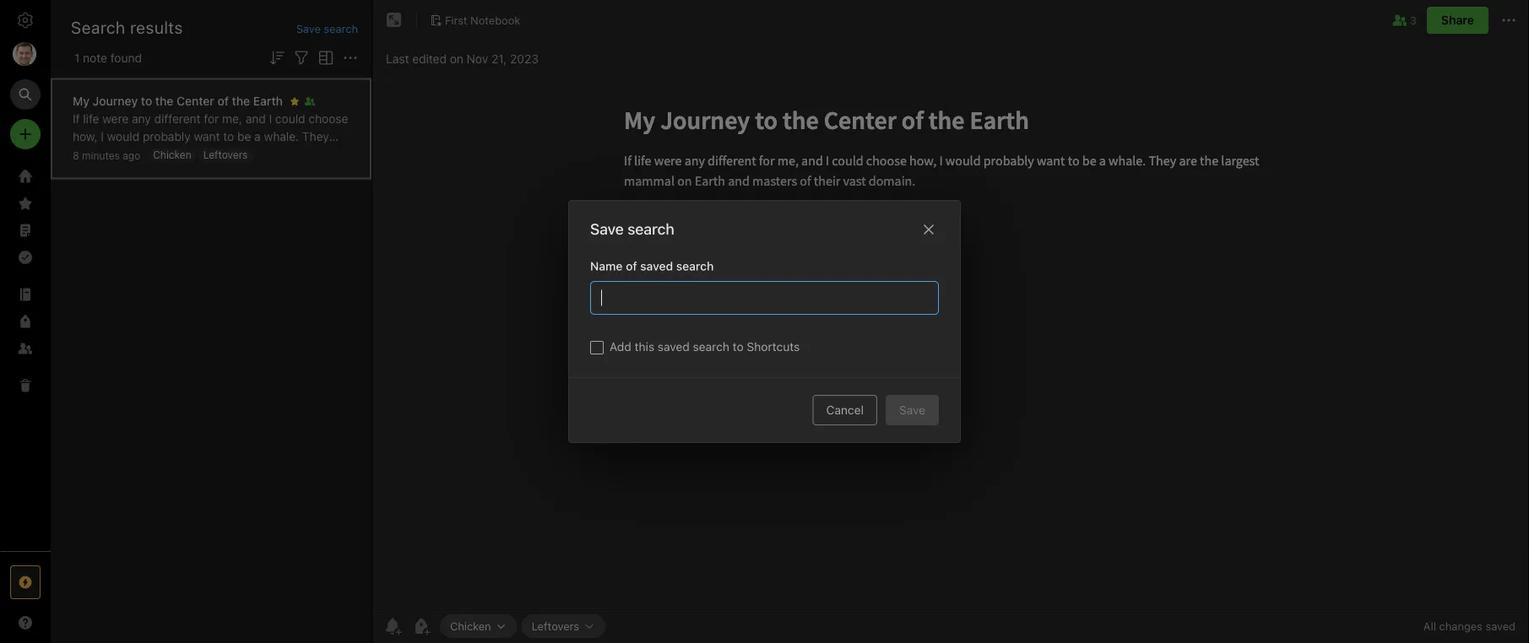 Task type: describe. For each thing, give the bounding box(es) containing it.
journey
[[93, 94, 138, 108]]

1 horizontal spatial save
[[590, 220, 624, 238]]

on inside note window element
[[450, 52, 464, 66]]

life
[[83, 111, 99, 125]]

add tag image
[[411, 616, 432, 637]]

name
[[590, 259, 623, 273]]

2 horizontal spatial to
[[733, 340, 744, 354]]

Note Editor text field
[[372, 81, 1529, 609]]

probably
[[143, 129, 191, 143]]

last
[[386, 52, 409, 66]]

2 horizontal spatial of
[[626, 259, 637, 273]]

nov
[[467, 52, 488, 66]]

different
[[154, 111, 201, 125]]

how,
[[73, 129, 98, 143]]

first notebook
[[445, 14, 520, 26]]

any
[[132, 111, 151, 125]]

0 horizontal spatial save
[[296, 22, 321, 35]]

note
[[83, 51, 107, 65]]

mammal
[[154, 147, 201, 161]]

Add this saved search to Shortcuts checkbox
[[590, 341, 604, 355]]

of inside if life were any different for me, and i could choose how, i would probably want to be a whale. they are the largest mammal on earth and masters of their vast d...
[[323, 147, 334, 161]]

cancel
[[826, 403, 864, 417]]

search results
[[71, 17, 183, 37]]

chicken button
[[440, 615, 517, 638]]

0 horizontal spatial chicken
[[153, 149, 191, 161]]

cancel button
[[813, 395, 877, 426]]

masters
[[276, 147, 320, 161]]

upgrade image
[[15, 573, 35, 593]]

center
[[177, 94, 214, 108]]

vast
[[101, 165, 123, 179]]

saved for of
[[640, 259, 673, 273]]

first
[[445, 14, 467, 26]]

saved for this
[[658, 340, 690, 354]]

results
[[130, 17, 183, 37]]

21,
[[491, 52, 507, 66]]

search
[[71, 17, 126, 37]]

8 minutes ago
[[73, 149, 140, 161]]

d...
[[126, 165, 144, 179]]

edit search image
[[10, 79, 41, 110]]

saved for changes
[[1486, 620, 1516, 633]]

for
[[204, 111, 219, 125]]

name of saved search
[[590, 259, 714, 273]]

me,
[[222, 111, 242, 125]]

2 horizontal spatial the
[[232, 94, 250, 108]]

largest
[[114, 147, 151, 161]]

add a reminder image
[[383, 616, 403, 637]]

notebook
[[470, 14, 520, 26]]

were
[[102, 111, 129, 125]]

if
[[73, 111, 80, 125]]

0 vertical spatial to
[[141, 94, 152, 108]]

would
[[107, 129, 139, 143]]

my
[[73, 94, 90, 108]]

3
[[1410, 14, 1417, 26]]

found
[[110, 51, 142, 65]]

minutes
[[82, 149, 120, 161]]

add
[[610, 340, 631, 354]]

0 vertical spatial leftovers
[[203, 149, 248, 161]]

a
[[254, 129, 261, 143]]

they
[[302, 129, 329, 143]]

0 horizontal spatial of
[[217, 94, 229, 108]]

ago
[[123, 149, 140, 161]]

leftovers inside button
[[532, 620, 579, 633]]

all
[[1424, 620, 1436, 633]]

1 vertical spatial and
[[253, 147, 273, 161]]

0 vertical spatial i
[[269, 111, 272, 125]]

last edited on nov 21, 2023
[[386, 52, 539, 66]]

if life were any different for me, and i could choose how, i would probably want to be a whale. they are the largest mammal on earth and masters of their vast d...
[[73, 111, 348, 179]]



Task type: vqa. For each thing, say whether or not it's contained in the screenshot.
top and
yes



Task type: locate. For each thing, give the bounding box(es) containing it.
1 vertical spatial i
[[101, 129, 104, 143]]

1 horizontal spatial i
[[269, 111, 272, 125]]

1
[[74, 51, 80, 65]]

could
[[275, 111, 305, 125]]

tree
[[0, 163, 51, 551]]

i left could
[[269, 111, 272, 125]]

0 horizontal spatial to
[[141, 94, 152, 108]]

1 horizontal spatial leftovers
[[532, 620, 579, 633]]

leftovers
[[203, 149, 248, 161], [532, 620, 579, 633]]

1 vertical spatial to
[[223, 129, 234, 143]]

settings image
[[15, 10, 35, 30]]

1 horizontal spatial to
[[223, 129, 234, 143]]

to up any
[[141, 94, 152, 108]]

first notebook button
[[424, 8, 526, 32]]

search
[[324, 22, 358, 35], [628, 220, 674, 238], [676, 259, 714, 273], [693, 340, 730, 354]]

of down they
[[323, 147, 334, 161]]

their
[[73, 165, 97, 179]]

0 horizontal spatial i
[[101, 129, 104, 143]]

chicken inside button
[[450, 620, 491, 633]]

choose
[[309, 111, 348, 125]]

search inside button
[[324, 22, 358, 35]]

add this saved search to shortcuts
[[610, 340, 800, 354]]

Name of saved search text field
[[600, 289, 930, 307]]

1 vertical spatial saved
[[658, 340, 690, 354]]

the up vast
[[93, 147, 111, 161]]

1 horizontal spatial of
[[323, 147, 334, 161]]

0 horizontal spatial save search
[[296, 22, 358, 35]]

and up a
[[246, 111, 266, 125]]

0 vertical spatial save search
[[296, 22, 358, 35]]

on
[[450, 52, 464, 66], [204, 147, 217, 161]]

saved inside note window element
[[1486, 620, 1516, 633]]

3 button
[[1390, 10, 1417, 30]]

1 horizontal spatial earth
[[253, 94, 283, 108]]

of up me,
[[217, 94, 229, 108]]

i
[[269, 111, 272, 125], [101, 129, 104, 143]]

want
[[194, 129, 220, 143]]

1 vertical spatial of
[[323, 147, 334, 161]]

1 horizontal spatial the
[[155, 94, 173, 108]]

of
[[217, 94, 229, 108], [323, 147, 334, 161], [626, 259, 637, 273]]

changes
[[1439, 620, 1483, 633]]

0 vertical spatial earth
[[253, 94, 283, 108]]

edited
[[412, 52, 447, 66]]

0 vertical spatial of
[[217, 94, 229, 108]]

2 vertical spatial to
[[733, 340, 744, 354]]

earth inside if life were any different for me, and i could choose how, i would probably want to be a whale. they are the largest mammal on earth and masters of their vast d...
[[221, 147, 249, 161]]

saved right this
[[658, 340, 690, 354]]

home image
[[15, 166, 35, 187]]

search left shortcuts
[[693, 340, 730, 354]]

search up name of saved search
[[628, 220, 674, 238]]

2 vertical spatial saved
[[1486, 620, 1516, 633]]

0 horizontal spatial earth
[[221, 147, 249, 161]]

and
[[246, 111, 266, 125], [253, 147, 273, 161]]

1 vertical spatial chicken
[[450, 620, 491, 633]]

are
[[73, 147, 90, 161]]

leftovers down want
[[203, 149, 248, 161]]

on left nov
[[450, 52, 464, 66]]

1 vertical spatial earth
[[221, 147, 249, 161]]

this
[[635, 340, 655, 354]]

on inside if life were any different for me, and i could choose how, i would probably want to be a whale. they are the largest mammal on earth and masters of their vast d...
[[204, 147, 217, 161]]

1 horizontal spatial on
[[450, 52, 464, 66]]

my journey to the center of the earth
[[73, 94, 283, 108]]

0 vertical spatial and
[[246, 111, 266, 125]]

share button
[[1427, 7, 1489, 34]]

search left the 'expand note' icon
[[324, 22, 358, 35]]

to left be
[[223, 129, 234, 143]]

to left shortcuts
[[733, 340, 744, 354]]

1 horizontal spatial chicken
[[450, 620, 491, 633]]

chicken down probably
[[153, 149, 191, 161]]

whale.
[[264, 129, 299, 143]]

and down a
[[253, 147, 273, 161]]

chicken
[[153, 149, 191, 161], [450, 620, 491, 633]]

saved
[[640, 259, 673, 273], [658, 340, 690, 354], [1486, 620, 1516, 633]]

all changes saved
[[1424, 620, 1516, 633]]

save search button
[[296, 20, 358, 37]]

0 vertical spatial on
[[450, 52, 464, 66]]

chicken right add tag icon
[[450, 620, 491, 633]]

i right how,
[[101, 129, 104, 143]]

leftovers right chicken button
[[532, 620, 579, 633]]

save button
[[886, 395, 939, 426]]

earth down be
[[221, 147, 249, 161]]

save search up name of saved search
[[590, 220, 674, 238]]

2 vertical spatial of
[[626, 259, 637, 273]]

be
[[237, 129, 251, 143]]

the up different
[[155, 94, 173, 108]]

to
[[141, 94, 152, 108], [223, 129, 234, 143], [733, 340, 744, 354]]

1 note found
[[74, 51, 142, 65]]

note window element
[[372, 0, 1529, 643]]

save search left the 'expand note' icon
[[296, 22, 358, 35]]

save search
[[296, 22, 358, 35], [590, 220, 674, 238]]

earth up could
[[253, 94, 283, 108]]

saved right changes
[[1486, 620, 1516, 633]]

0 vertical spatial chicken
[[153, 149, 191, 161]]

0 vertical spatial saved
[[640, 259, 673, 273]]

1 vertical spatial on
[[204, 147, 217, 161]]

leftovers button
[[522, 615, 606, 638]]

8
[[73, 149, 79, 161]]

the inside if life were any different for me, and i could choose how, i would probably want to be a whale. they are the largest mammal on earth and masters of their vast d...
[[93, 147, 111, 161]]

the up me,
[[232, 94, 250, 108]]

1 vertical spatial save
[[590, 220, 624, 238]]

expand note image
[[384, 10, 405, 30]]

0 vertical spatial save
[[296, 22, 321, 35]]

close image
[[919, 219, 939, 240]]

0 horizontal spatial the
[[93, 147, 111, 161]]

1 horizontal spatial save search
[[590, 220, 674, 238]]

on down want
[[204, 147, 217, 161]]

search up name of saved search 'text box'
[[676, 259, 714, 273]]

to inside if life were any different for me, and i could choose how, i would probably want to be a whale. they are the largest mammal on earth and masters of their vast d...
[[223, 129, 234, 143]]

1 vertical spatial save search
[[590, 220, 674, 238]]

save
[[296, 22, 321, 35], [590, 220, 624, 238], [899, 403, 926, 417]]

2 vertical spatial save
[[899, 403, 926, 417]]

2 horizontal spatial save
[[899, 403, 926, 417]]

earth
[[253, 94, 283, 108], [221, 147, 249, 161]]

1 vertical spatial leftovers
[[532, 620, 579, 633]]

shortcuts
[[747, 340, 800, 354]]

0 horizontal spatial leftovers
[[203, 149, 248, 161]]

share
[[1441, 13, 1474, 27]]

0 horizontal spatial on
[[204, 147, 217, 161]]

saved right name
[[640, 259, 673, 273]]

the
[[155, 94, 173, 108], [232, 94, 250, 108], [93, 147, 111, 161]]

2023
[[510, 52, 539, 66]]

of right name
[[626, 259, 637, 273]]



